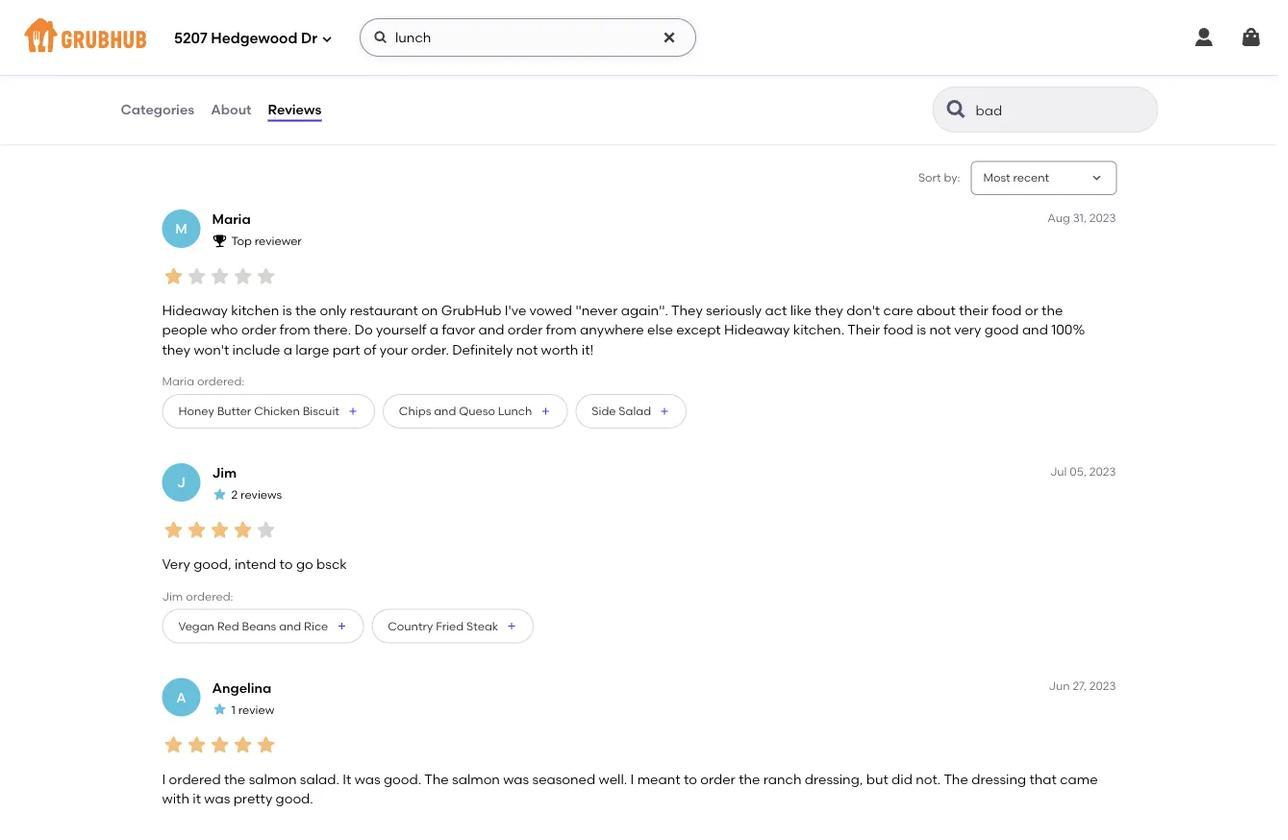 Task type: describe. For each thing, give the bounding box(es) containing it.
0 horizontal spatial is
[[282, 302, 292, 319]]

review
[[238, 703, 274, 717]]

beans
[[242, 620, 276, 634]]

jim for jim
[[212, 465, 237, 482]]

it!
[[582, 341, 594, 358]]

honey
[[178, 405, 214, 419]]

5207
[[174, 30, 208, 47]]

very
[[955, 322, 982, 338]]

vegan red beans and rice button
[[162, 609, 364, 644]]

27,
[[1073, 680, 1087, 694]]

1 horizontal spatial not
[[930, 322, 951, 338]]

the left only
[[295, 302, 317, 319]]

100%
[[1052, 322, 1085, 338]]

yourself
[[376, 322, 427, 338]]

on
[[265, 76, 281, 89]]

food inside 84 good food
[[208, 76, 234, 89]]

1 salmon from the left
[[249, 771, 297, 788]]

2 from from the left
[[546, 322, 577, 338]]

1 horizontal spatial was
[[355, 771, 381, 788]]

1 svg image from the left
[[1193, 26, 1216, 49]]

good,
[[194, 556, 231, 573]]

country
[[388, 620, 433, 634]]

trophy icon image
[[212, 233, 228, 248]]

your
[[380, 341, 408, 358]]

with
[[162, 791, 189, 807]]

jun 27, 2023
[[1049, 680, 1116, 694]]

they
[[671, 302, 703, 319]]

it
[[193, 791, 201, 807]]

sort
[[919, 171, 941, 185]]

angelina
[[212, 680, 272, 697]]

1 i from the left
[[162, 771, 166, 788]]

there.
[[314, 322, 351, 338]]

jul
[[1050, 465, 1067, 479]]

96 on time delivery
[[265, 54, 309, 109]]

m
[[175, 221, 187, 237]]

correct
[[356, 76, 399, 89]]

well.
[[599, 771, 627, 788]]

2 2023 from the top
[[1090, 465, 1116, 479]]

2 salmon from the left
[[452, 771, 500, 788]]

05,
[[1070, 465, 1087, 479]]

pretty
[[233, 791, 272, 807]]

1 vertical spatial they
[[162, 341, 190, 358]]

only
[[320, 302, 347, 319]]

kitchen
[[231, 302, 279, 319]]

jul 05, 2023
[[1050, 465, 1116, 479]]

1 horizontal spatial a
[[430, 322, 439, 338]]

the left ranch
[[739, 771, 760, 788]]

butter
[[217, 405, 251, 419]]

or
[[1025, 302, 1039, 319]]

1
[[231, 703, 236, 717]]

it
[[343, 771, 351, 788]]

side salad
[[592, 405, 651, 419]]

aug
[[1048, 211, 1070, 225]]

jun
[[1049, 680, 1070, 694]]

most
[[984, 171, 1011, 185]]

i've
[[505, 302, 527, 319]]

anywhere
[[580, 322, 644, 338]]

recent
[[1013, 171, 1050, 185]]

honey butter chicken biscuit
[[178, 405, 339, 419]]

part
[[333, 341, 360, 358]]

vowed
[[530, 302, 572, 319]]

2 horizontal spatial svg image
[[662, 30, 677, 45]]

large
[[296, 341, 329, 358]]

who
[[211, 322, 238, 338]]

time
[[284, 76, 309, 89]]

96
[[265, 54, 280, 71]]

2 vertical spatial food
[[884, 322, 914, 338]]

else
[[647, 322, 673, 338]]

Sort by: field
[[984, 170, 1050, 187]]

seasoned
[[532, 771, 596, 788]]

dressing,
[[805, 771, 863, 788]]

hedgewood
[[211, 30, 298, 47]]

and right chips
[[434, 405, 456, 419]]

hideaway kitchen is the only restaurant on grubhub i've vowed "never again". they seriously act like they don't care about their food or the people who order from there. do yourself a favor and order from anywhere else except hideaway kitchen. their food is not very good and 100% they won't include a large part of your order. definitely not worth it!
[[162, 302, 1085, 358]]

care
[[884, 302, 913, 319]]

definitely
[[452, 341, 513, 358]]

a
[[176, 690, 186, 706]]

very
[[162, 556, 190, 573]]

grubhub
[[441, 302, 502, 319]]

top reviewer
[[231, 234, 302, 248]]

reviewer
[[255, 234, 302, 248]]

intend
[[235, 556, 276, 573]]

seriously
[[706, 302, 762, 319]]

categories
[[121, 101, 194, 118]]

reviews button
[[267, 75, 323, 144]]

side
[[592, 405, 616, 419]]

1 horizontal spatial is
[[917, 322, 927, 338]]

delivery
[[265, 95, 308, 109]]

0 vertical spatial good.
[[384, 771, 421, 788]]

0 horizontal spatial hideaway
[[162, 302, 228, 319]]

2 svg image from the left
[[1240, 26, 1263, 49]]

2 horizontal spatial was
[[503, 771, 529, 788]]

1 review
[[231, 703, 274, 717]]

lunch
[[498, 405, 532, 419]]

84
[[174, 54, 190, 71]]

1 vertical spatial hideaway
[[724, 322, 790, 338]]

ordered: for kitchen
[[197, 374, 245, 388]]

do
[[355, 322, 373, 338]]

their
[[848, 322, 880, 338]]

ordered
[[169, 771, 221, 788]]



Task type: locate. For each thing, give the bounding box(es) containing it.
to inside i ordered the salmon salad. it was good. the salmon was seasoned well. i meant to order the ranch dressing, but did not. the dressing that came with it was pretty good.
[[684, 771, 697, 788]]

that
[[1030, 771, 1057, 788]]

aug 31, 2023
[[1048, 211, 1116, 225]]

0 vertical spatial is
[[282, 302, 292, 319]]

won't
[[194, 341, 229, 358]]

1 vertical spatial ordered:
[[186, 589, 233, 603]]

1 vertical spatial jim
[[162, 589, 183, 603]]

Search Hideaway Kitchen & Bar search field
[[974, 101, 1121, 119]]

88 correct order
[[356, 54, 399, 109]]

most recent
[[984, 171, 1050, 185]]

from up worth
[[546, 322, 577, 338]]

1 vertical spatial food
[[992, 302, 1022, 319]]

plus icon image inside side salad "button"
[[659, 406, 671, 418]]

dressing
[[972, 771, 1027, 788]]

act
[[765, 302, 787, 319]]

maria for maria
[[212, 211, 251, 228]]

0 horizontal spatial good.
[[276, 791, 313, 807]]

ordered:
[[197, 374, 245, 388], [186, 589, 233, 603]]

chips
[[399, 405, 431, 419]]

the right "not." in the bottom of the page
[[944, 771, 969, 788]]

country fried steak
[[388, 620, 498, 634]]

dr
[[301, 30, 317, 47]]

88
[[356, 54, 372, 71]]

plus icon image inside the vegan red beans and rice button
[[336, 621, 348, 633]]

plus icon image for chips and queso lunch
[[540, 406, 552, 418]]

sort by:
[[919, 171, 961, 185]]

1 horizontal spatial salmon
[[452, 771, 500, 788]]

31,
[[1073, 211, 1087, 225]]

plus icon image right lunch
[[540, 406, 552, 418]]

1 vertical spatial maria
[[162, 374, 194, 388]]

0 horizontal spatial a
[[283, 341, 292, 358]]

2023 right the 27,
[[1090, 680, 1116, 694]]

meant
[[637, 771, 681, 788]]

plus icon image right rice
[[336, 621, 348, 633]]

salmon left seasoned
[[452, 771, 500, 788]]

honey butter chicken biscuit button
[[162, 394, 375, 429]]

again".
[[621, 302, 668, 319]]

was
[[355, 771, 381, 788], [503, 771, 529, 788], [204, 791, 230, 807]]

0 horizontal spatial jim
[[162, 589, 183, 603]]

steak
[[467, 620, 498, 634]]

0 horizontal spatial to
[[280, 556, 293, 573]]

chips and queso lunch button
[[383, 394, 568, 429]]

side salad button
[[576, 394, 687, 429]]

very good, intend to go bsck
[[162, 556, 347, 573]]

1 horizontal spatial jim
[[212, 465, 237, 482]]

search icon image
[[945, 98, 968, 121]]

except
[[676, 322, 721, 338]]

1 horizontal spatial good.
[[384, 771, 421, 788]]

order down i've
[[508, 322, 543, 338]]

order.
[[411, 341, 449, 358]]

plus icon image for honey butter chicken biscuit
[[347, 406, 359, 418]]

Search for food, convenience, alcohol... search field
[[360, 18, 696, 57]]

j
[[177, 475, 186, 491]]

caret down icon image
[[1089, 171, 1105, 186]]

red
[[217, 620, 239, 634]]

people
[[162, 322, 208, 338]]

top
[[231, 234, 252, 248]]

order inside 88 correct order
[[356, 95, 386, 109]]

2023 for the
[[1090, 211, 1116, 225]]

to right meant
[[684, 771, 697, 788]]

0 horizontal spatial was
[[204, 791, 230, 807]]

they
[[815, 302, 844, 319], [162, 341, 190, 358]]

0 vertical spatial ordered:
[[197, 374, 245, 388]]

maria up top
[[212, 211, 251, 228]]

2 vertical spatial 2023
[[1090, 680, 1116, 694]]

they down people
[[162, 341, 190, 358]]

plus icon image inside country fried steak button
[[506, 621, 518, 633]]

ranch
[[764, 771, 802, 788]]

0 horizontal spatial salmon
[[249, 771, 297, 788]]

1 horizontal spatial svg image
[[373, 30, 389, 45]]

queso
[[459, 405, 495, 419]]

0 vertical spatial maria
[[212, 211, 251, 228]]

1 vertical spatial is
[[917, 322, 927, 338]]

jim down the very
[[162, 589, 183, 603]]

1 vertical spatial to
[[684, 771, 697, 788]]

0 horizontal spatial they
[[162, 341, 190, 358]]

and up definitely
[[479, 322, 505, 338]]

don't
[[847, 302, 880, 319]]

good. down salad.
[[276, 791, 313, 807]]

0 horizontal spatial svg image
[[1193, 26, 1216, 49]]

maria up honey
[[162, 374, 194, 388]]

2023 right 05,
[[1090, 465, 1116, 479]]

plus icon image for side salad
[[659, 406, 671, 418]]

1 horizontal spatial i
[[631, 771, 634, 788]]

a left large
[[283, 341, 292, 358]]

order down correct
[[356, 95, 386, 109]]

0 horizontal spatial maria
[[162, 374, 194, 388]]

but
[[866, 771, 889, 788]]

and left rice
[[279, 620, 301, 634]]

salad
[[619, 405, 651, 419]]

plus icon image inside chips and queso lunch button
[[540, 406, 552, 418]]

by:
[[944, 171, 961, 185]]

213
[[174, 20, 194, 36]]

hideaway up people
[[162, 302, 228, 319]]

the up the pretty
[[224, 771, 246, 788]]

jim
[[212, 465, 237, 482], [162, 589, 183, 603]]

1 vertical spatial good.
[[276, 791, 313, 807]]

country fried steak button
[[372, 609, 534, 644]]

is right kitchen
[[282, 302, 292, 319]]

0 vertical spatial jim
[[212, 465, 237, 482]]

3 2023 from the top
[[1090, 680, 1116, 694]]

food up the good at right top
[[992, 302, 1022, 319]]

0 vertical spatial they
[[815, 302, 844, 319]]

0 vertical spatial not
[[930, 322, 951, 338]]

1 vertical spatial a
[[283, 341, 292, 358]]

restaurant
[[350, 302, 418, 319]]

2 horizontal spatial food
[[992, 302, 1022, 319]]

categories button
[[120, 75, 195, 144]]

svg image
[[1193, 26, 1216, 49], [1240, 26, 1263, 49]]

2023 right "31,"
[[1090, 211, 1116, 225]]

1 horizontal spatial to
[[684, 771, 697, 788]]

plus icon image for country fried steak
[[506, 621, 518, 633]]

include
[[232, 341, 280, 358]]

1 horizontal spatial from
[[546, 322, 577, 338]]

i ordered the salmon salad. it was good. the salmon was seasoned well. i meant to order the ranch dressing, but did not. the dressing that came with it was pretty good.
[[162, 771, 1098, 807]]

1 horizontal spatial the
[[944, 771, 969, 788]]

2
[[231, 488, 238, 502]]

not.
[[916, 771, 941, 788]]

salmon up the pretty
[[249, 771, 297, 788]]

1 the from the left
[[424, 771, 449, 788]]

vegan
[[178, 620, 214, 634]]

1 horizontal spatial they
[[815, 302, 844, 319]]

2 reviews
[[231, 488, 282, 502]]

maria for maria ordered:
[[162, 374, 194, 388]]

0 horizontal spatial i
[[162, 771, 166, 788]]

star icon image
[[162, 265, 185, 288], [185, 265, 208, 288], [208, 265, 231, 288], [231, 265, 254, 288], [254, 265, 278, 288], [212, 487, 228, 503], [162, 519, 185, 542], [185, 519, 208, 542], [208, 519, 231, 542], [231, 519, 254, 542], [254, 519, 278, 542], [212, 702, 228, 717], [162, 734, 185, 757], [185, 734, 208, 757], [208, 734, 231, 757], [231, 734, 254, 757], [254, 734, 278, 757]]

order up include
[[241, 322, 277, 338]]

is
[[282, 302, 292, 319], [917, 322, 927, 338]]

ordered: down good, at the bottom of the page
[[186, 589, 233, 603]]

0 horizontal spatial the
[[424, 771, 449, 788]]

order inside i ordered the salmon salad. it was good. the salmon was seasoned well. i meant to order the ranch dressing, but did not. the dressing that came with it was pretty good.
[[701, 771, 736, 788]]

1 horizontal spatial hideaway
[[724, 322, 790, 338]]

jim up "2"
[[212, 465, 237, 482]]

plus icon image for vegan red beans and rice
[[336, 621, 348, 633]]

not down "about" on the right top of page
[[930, 322, 951, 338]]

not left worth
[[516, 341, 538, 358]]

a up order.
[[430, 322, 439, 338]]

ordered: for good,
[[186, 589, 233, 603]]

is down "about" on the right top of page
[[917, 322, 927, 338]]

0 horizontal spatial from
[[280, 322, 310, 338]]

good.
[[384, 771, 421, 788], [276, 791, 313, 807]]

i up with
[[162, 771, 166, 788]]

of
[[364, 341, 377, 358]]

1 2023 from the top
[[1090, 211, 1116, 225]]

and
[[479, 322, 505, 338], [1022, 322, 1048, 338], [434, 405, 456, 419], [279, 620, 301, 634]]

chips and queso lunch
[[399, 405, 532, 419]]

2023 for the
[[1090, 680, 1116, 694]]

maria
[[212, 211, 251, 228], [162, 374, 194, 388]]

0 vertical spatial 2023
[[1090, 211, 1116, 225]]

maria ordered:
[[162, 374, 245, 388]]

plus icon image right salad
[[659, 406, 671, 418]]

from up large
[[280, 322, 310, 338]]

plus icon image inside honey butter chicken biscuit button
[[347, 406, 359, 418]]

good. right it
[[384, 771, 421, 788]]

bsck
[[317, 556, 347, 573]]

2 the from the left
[[944, 771, 969, 788]]

1 vertical spatial not
[[516, 341, 538, 358]]

and down or
[[1022, 322, 1048, 338]]

the right it
[[424, 771, 449, 788]]

213 ratings
[[174, 20, 242, 36]]

plus icon image
[[347, 406, 359, 418], [540, 406, 552, 418], [659, 406, 671, 418], [336, 621, 348, 633], [506, 621, 518, 633]]

0 horizontal spatial food
[[208, 76, 234, 89]]

plus icon image right steak
[[506, 621, 518, 633]]

5207 hedgewood dr
[[174, 30, 317, 47]]

2023
[[1090, 211, 1116, 225], [1090, 465, 1116, 479], [1090, 680, 1116, 694]]

to left go at the bottom left of the page
[[280, 556, 293, 573]]

did
[[892, 771, 913, 788]]

1 horizontal spatial food
[[884, 322, 914, 338]]

the right or
[[1042, 302, 1063, 319]]

hideaway
[[162, 302, 228, 319], [724, 322, 790, 338]]

salmon
[[249, 771, 297, 788], [452, 771, 500, 788]]

food down care
[[884, 322, 914, 338]]

food up about
[[208, 76, 234, 89]]

ordered: up butter
[[197, 374, 245, 388]]

ratings
[[197, 20, 242, 36]]

0 vertical spatial to
[[280, 556, 293, 573]]

0 vertical spatial a
[[430, 322, 439, 338]]

jim for jim ordered:
[[162, 589, 183, 603]]

on
[[421, 302, 438, 319]]

chicken
[[254, 405, 300, 419]]

0 vertical spatial food
[[208, 76, 234, 89]]

i right well.
[[631, 771, 634, 788]]

their
[[959, 302, 989, 319]]

came
[[1060, 771, 1098, 788]]

0 horizontal spatial not
[[516, 341, 538, 358]]

svg image
[[373, 30, 389, 45], [662, 30, 677, 45], [321, 33, 333, 45]]

worth
[[541, 341, 579, 358]]

2 i from the left
[[631, 771, 634, 788]]

1 horizontal spatial maria
[[212, 211, 251, 228]]

hideaway down act
[[724, 322, 790, 338]]

1 vertical spatial 2023
[[1090, 465, 1116, 479]]

0 horizontal spatial svg image
[[321, 33, 333, 45]]

1 from from the left
[[280, 322, 310, 338]]

1 horizontal spatial svg image
[[1240, 26, 1263, 49]]

they up kitchen.
[[815, 302, 844, 319]]

the
[[295, 302, 317, 319], [1042, 302, 1063, 319], [224, 771, 246, 788], [739, 771, 760, 788]]

0 vertical spatial hideaway
[[162, 302, 228, 319]]

main navigation navigation
[[0, 0, 1278, 75]]

order right meant
[[701, 771, 736, 788]]

plus icon image right the biscuit
[[347, 406, 359, 418]]

good
[[174, 76, 205, 89]]

reviews
[[268, 101, 322, 118]]



Task type: vqa. For each thing, say whether or not it's contained in the screenshot.
'order'
yes



